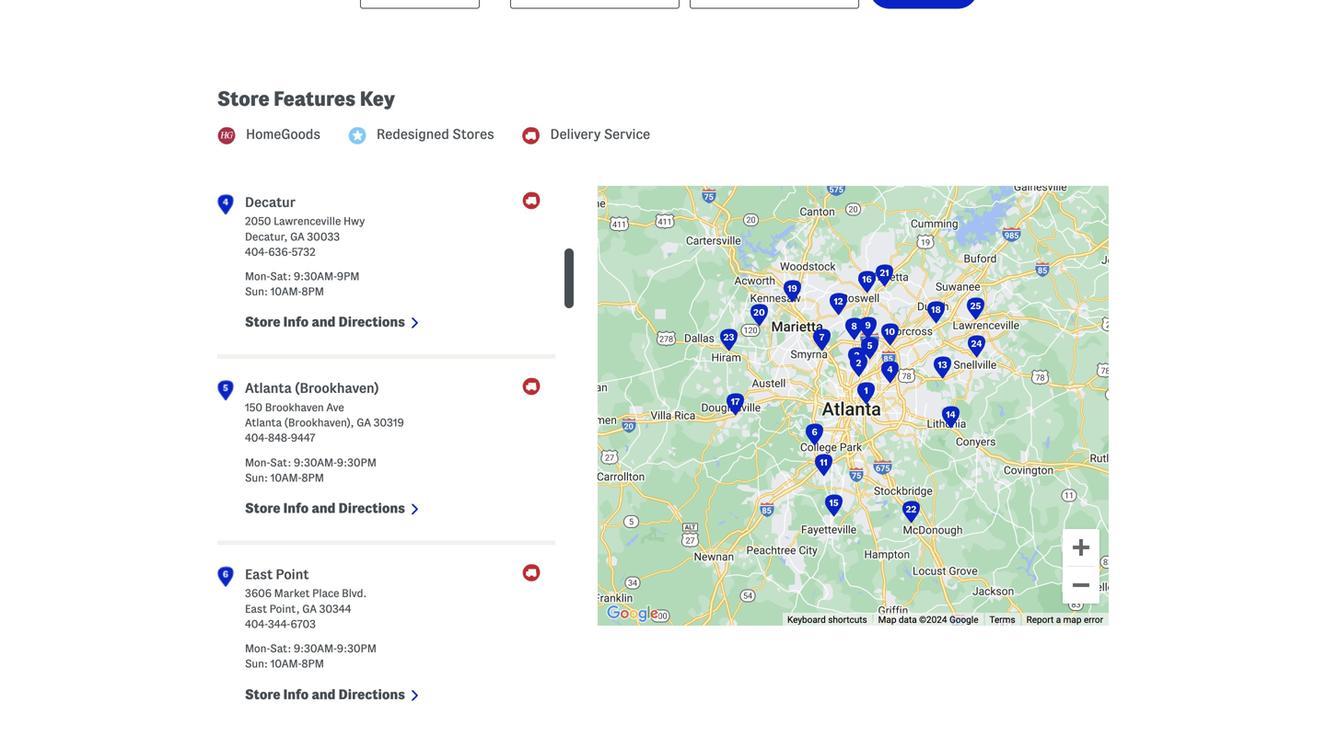 Task type: describe. For each thing, give the bounding box(es) containing it.
sun: inside mon-sat: 9:30am-9pm sun: 10am-8pm
[[245, 286, 268, 298]]

store up homegoods
[[217, 88, 269, 109]]

google
[[950, 615, 979, 626]]

map
[[879, 615, 897, 626]]

1 info from the top
[[283, 315, 309, 330]]

place
[[312, 588, 339, 600]]

9:30pm for east point
[[337, 644, 377, 655]]

848-
[[268, 433, 291, 444]]

3606
[[245, 588, 272, 600]]

9447
[[291, 433, 315, 444]]

mon- for east point
[[245, 644, 270, 655]]

9:30am- for atlanta (brookhaven)
[[294, 457, 337, 469]]

delivery service
[[550, 127, 650, 142]]

sat: for atlanta (brookhaven)
[[270, 457, 291, 469]]

mon-sat: 9:30am-9:30pm sun: 10am-8pm for point
[[245, 644, 377, 670]]

1 and from the top
[[312, 315, 336, 330]]

store info and directions link for (brookhaven)
[[245, 501, 405, 516]]

store for east point
[[245, 687, 280, 703]]

store features key
[[217, 88, 395, 109]]

ga inside 2050 lawrenceville hwy decatur , ga 30033 404-636-5732
[[290, 231, 305, 243]]

info for (brookhaven)
[[283, 501, 309, 516]]

10am- for point
[[270, 659, 302, 670]]

terms link
[[990, 615, 1016, 626]]

store info and directions for (brookhaven)
[[245, 501, 405, 516]]

City text field
[[510, 0, 680, 9]]

6703
[[291, 619, 316, 631]]

result number image for atlanta (brookhaven)
[[217, 381, 234, 402]]

decatur inside 2050 lawrenceville hwy decatur , ga 30033 404-636-5732
[[245, 231, 284, 243]]

8pm for point
[[302, 659, 324, 670]]

10am- inside mon-sat: 9:30am-9pm sun: 10am-8pm
[[270, 286, 302, 298]]

30319
[[374, 417, 404, 429]]

1 east from the top
[[245, 567, 273, 583]]

mon- for decatur
[[245, 271, 270, 282]]

east inside 3606 market place blvd. east point , ga 30344 404-344-6703
[[245, 604, 267, 615]]

atlanta (brookhaven)
[[245, 381, 379, 396]]

1 atlanta from the top
[[245, 381, 292, 396]]

result number image for decatur
[[217, 194, 234, 216]]

features
[[274, 88, 356, 109]]

hwy
[[344, 216, 365, 227]]

lawrenceville
[[274, 216, 341, 227]]

directions for point
[[339, 687, 405, 703]]

result number image for east point
[[217, 567, 234, 588]]

atlanta inside 150 brookhaven ave atlanta (brookhaven) , ga 30319 404-848-9447
[[245, 417, 282, 429]]

shortcuts
[[828, 615, 867, 626]]

1 decatur from the top
[[245, 195, 296, 210]]

store for decatur
[[245, 315, 280, 330]]

0 vertical spatial point
[[276, 567, 309, 583]]

market
[[274, 588, 310, 600]]

mon- for atlanta (brookhaven)
[[245, 457, 270, 469]]

9:30am- for east point
[[294, 644, 337, 655]]

sun: for east
[[245, 659, 268, 670]]

map
[[1064, 615, 1082, 626]]

1 store info and directions link from the top
[[245, 315, 405, 330]]

sat: for east point
[[270, 644, 291, 655]]

8pm inside mon-sat: 9:30am-9pm sun: 10am-8pm
[[302, 286, 324, 298]]

, inside 150 brookhaven ave atlanta (brookhaven) , ga 30319 404-848-9447
[[351, 417, 354, 429]]

636-
[[268, 246, 292, 258]]

, inside 2050 lawrenceville hwy decatur , ga 30033 404-636-5732
[[284, 231, 288, 243]]

homegoods
[[246, 127, 321, 142]]

344-
[[268, 619, 291, 631]]

150 brookhaven ave atlanta (brookhaven) , ga 30319 404-848-9447
[[245, 402, 404, 444]]



Task type: vqa. For each thing, say whether or not it's contained in the screenshot.


Task type: locate. For each thing, give the bounding box(es) containing it.
1 10am- from the top
[[270, 286, 302, 298]]

404- inside 2050 lawrenceville hwy decatur , ga 30033 404-636-5732
[[245, 246, 268, 258]]

a
[[1056, 615, 1061, 626]]

3 sun: from the top
[[245, 659, 268, 670]]

store down mon-sat: 9:30am-9pm sun: 10am-8pm
[[245, 315, 280, 330]]

1 vertical spatial (brookhaven)
[[284, 417, 351, 429]]

1 vertical spatial ga
[[357, 417, 371, 429]]

and for (brookhaven)
[[312, 501, 336, 516]]

mon-
[[245, 271, 270, 282], [245, 457, 270, 469], [245, 644, 270, 655]]

2 east from the top
[[245, 604, 267, 615]]

and down mon-sat: 9:30am-9pm sun: 10am-8pm
[[312, 315, 336, 330]]

sun: down 150
[[245, 472, 268, 484]]

and down 6703
[[312, 687, 336, 703]]

0 vertical spatial ga
[[290, 231, 305, 243]]

8pm
[[302, 286, 324, 298], [302, 472, 324, 484], [302, 659, 324, 670]]

3 and from the top
[[312, 687, 336, 703]]

2 9:30am- from the top
[[294, 457, 337, 469]]

1 vertical spatial result number image
[[217, 381, 234, 402]]

0 vertical spatial (brookhaven)
[[295, 381, 379, 396]]

2 vertical spatial sun:
[[245, 659, 268, 670]]

404- inside 3606 market place blvd. east point , ga 30344 404-344-6703
[[245, 619, 268, 631]]

and down 9447
[[312, 501, 336, 516]]

stores
[[453, 127, 494, 142]]

0 vertical spatial store info and directions
[[245, 315, 405, 330]]

2 result number image from the top
[[217, 381, 234, 402]]

0 vertical spatial 404-
[[245, 246, 268, 258]]

9:30am- down 5732
[[294, 271, 337, 282]]

decatur down 2050
[[245, 231, 284, 243]]

1 404- from the top
[[245, 246, 268, 258]]

3 404- from the top
[[245, 619, 268, 631]]

point up market at left bottom
[[276, 567, 309, 583]]

store info and directions down mon-sat: 9:30am-9pm sun: 10am-8pm
[[245, 315, 405, 330]]

east up the "3606" on the bottom left of the page
[[245, 567, 273, 583]]

0 vertical spatial sat:
[[270, 271, 291, 282]]

3606 market place blvd. east point , ga 30344 404-344-6703
[[245, 588, 367, 631]]

0 vertical spatial result number image
[[217, 194, 234, 216]]

404-
[[245, 246, 268, 258], [245, 433, 268, 444], [245, 619, 268, 631]]

2 vertical spatial ga
[[302, 604, 317, 615]]

2 vertical spatial result number image
[[217, 567, 234, 588]]

keyboard
[[788, 615, 826, 626]]

1 vertical spatial point
[[270, 604, 296, 615]]

1 8pm from the top
[[302, 286, 324, 298]]

, up 6703
[[296, 604, 300, 615]]

1 mon-sat: 9:30am-9:30pm sun: 10am-8pm from the top
[[245, 457, 377, 484]]

sat: down '636-'
[[270, 271, 291, 282]]

None submit
[[870, 0, 978, 9]]

store info and directions down 9447
[[245, 501, 405, 516]]

0 vertical spatial 9:30am-
[[294, 271, 337, 282]]

404- down 150
[[245, 433, 268, 444]]

store down 344-
[[245, 687, 280, 703]]

store info and directions link down 6703
[[245, 687, 405, 703]]

0 vertical spatial 9:30pm
[[337, 457, 377, 469]]

1 vertical spatial directions
[[339, 501, 405, 516]]

google image
[[602, 603, 663, 627]]

sun: down 2050
[[245, 286, 268, 298]]

8pm for (brookhaven)
[[302, 472, 324, 484]]

2 vertical spatial and
[[312, 687, 336, 703]]

9:30am- down 6703
[[294, 644, 337, 655]]

mon-sat: 9:30am-9:30pm sun: 10am-8pm down 6703
[[245, 644, 377, 670]]

1 vertical spatial east
[[245, 604, 267, 615]]

0 vertical spatial atlanta
[[245, 381, 292, 396]]

atlanta up 150
[[245, 381, 292, 396]]

report
[[1027, 615, 1054, 626]]

mon-sat: 9:30am-9:30pm sun: 10am-8pm down 9447
[[245, 457, 377, 484]]

2 vertical spatial store info and directions link
[[245, 687, 405, 703]]

ga
[[290, 231, 305, 243], [357, 417, 371, 429], [302, 604, 317, 615]]

store info and directions link for point
[[245, 687, 405, 703]]

store info and directions link down 9447
[[245, 501, 405, 516]]

store up 'east point'
[[245, 501, 280, 516]]

info
[[283, 315, 309, 330], [283, 501, 309, 516], [283, 687, 309, 703]]

2050 lawrenceville hwy decatur , ga 30033 404-636-5732
[[245, 216, 365, 258]]

store info and directions link
[[245, 315, 405, 330], [245, 501, 405, 516], [245, 687, 405, 703]]

1 vertical spatial store info and directions link
[[245, 501, 405, 516]]

atlanta
[[245, 381, 292, 396], [245, 417, 282, 429]]

10am- down '636-'
[[270, 286, 302, 298]]

point
[[276, 567, 309, 583], [270, 604, 296, 615]]

2 vertical spatial mon-
[[245, 644, 270, 655]]

2 vertical spatial 10am-
[[270, 659, 302, 670]]

8pm down 6703
[[302, 659, 324, 670]]

key
[[360, 88, 395, 109]]

mon-sat: 9:30am-9pm sun: 10am-8pm
[[245, 271, 360, 298]]

store for atlanta (brookhaven)
[[245, 501, 280, 516]]

0 vertical spatial 8pm
[[302, 286, 324, 298]]

mon- down '636-'
[[245, 271, 270, 282]]

atlanta down 150
[[245, 417, 282, 429]]

1 vertical spatial store info and directions
[[245, 501, 405, 516]]

mon-sat: 9:30am-9:30pm sun: 10am-8pm
[[245, 457, 377, 484], [245, 644, 377, 670]]

2 store info and directions from the top
[[245, 501, 405, 516]]

and
[[312, 315, 336, 330], [312, 501, 336, 516], [312, 687, 336, 703]]

404- down 2050
[[245, 246, 268, 258]]

0 vertical spatial store info and directions link
[[245, 315, 405, 330]]

1 vertical spatial mon-sat: 9:30am-9:30pm sun: 10am-8pm
[[245, 644, 377, 670]]

2 vertical spatial 404-
[[245, 619, 268, 631]]

(brookhaven) up 9447
[[284, 417, 351, 429]]

10am- for (brookhaven)
[[270, 472, 302, 484]]

redesigned
[[377, 127, 449, 142]]

sun: for atlanta
[[245, 472, 268, 484]]

10am- down 344-
[[270, 659, 302, 670]]

blvd.
[[342, 588, 367, 600]]

0 vertical spatial mon-sat: 9:30am-9:30pm sun: 10am-8pm
[[245, 457, 377, 484]]

0 vertical spatial mon-
[[245, 271, 270, 282]]

1 mon- from the top
[[245, 271, 270, 282]]

result number image
[[217, 194, 234, 216], [217, 381, 234, 402], [217, 567, 234, 588]]

terms
[[990, 615, 1016, 626]]

0 vertical spatial 10am-
[[270, 286, 302, 298]]

3 store info and directions link from the top
[[245, 687, 405, 703]]

sat: down 848-
[[270, 457, 291, 469]]

data
[[899, 615, 917, 626]]

ga inside 150 brookhaven ave atlanta (brookhaven) , ga 30319 404-848-9447
[[357, 417, 371, 429]]

2 10am- from the top
[[270, 472, 302, 484]]

0 vertical spatial and
[[312, 315, 336, 330]]

3 10am- from the top
[[270, 659, 302, 670]]

9:30pm for atlanta (brookhaven)
[[337, 457, 377, 469]]

, inside 3606 market place blvd. east point , ga 30344 404-344-6703
[[296, 604, 300, 615]]

10am- down 848-
[[270, 472, 302, 484]]

east down the "3606" on the bottom left of the page
[[245, 604, 267, 615]]

3 result number image from the top
[[217, 567, 234, 588]]

info down 6703
[[283, 687, 309, 703]]

1 vertical spatial sat:
[[270, 457, 291, 469]]

1 9:30am- from the top
[[294, 271, 337, 282]]

, up '636-'
[[284, 231, 288, 243]]

©2024
[[920, 615, 947, 626]]

2 atlanta from the top
[[245, 417, 282, 429]]

1 vertical spatial and
[[312, 501, 336, 516]]

1 horizontal spatial ,
[[296, 604, 300, 615]]

1 vertical spatial mon-
[[245, 457, 270, 469]]

sat: for decatur
[[270, 271, 291, 282]]

3 store info and directions from the top
[[245, 687, 405, 703]]

3 info from the top
[[283, 687, 309, 703]]

2 vertical spatial 8pm
[[302, 659, 324, 670]]

(brookhaven)
[[295, 381, 379, 396], [284, 417, 351, 429]]

ZIP Code telephone field
[[360, 0, 480, 9]]

map data ©2024 google
[[879, 615, 979, 626]]

store info and directions link down mon-sat: 9:30am-9pm sun: 10am-8pm
[[245, 315, 405, 330]]

8pm down 5732
[[302, 286, 324, 298]]

sat: inside mon-sat: 9:30am-9pm sun: 10am-8pm
[[270, 271, 291, 282]]

1 vertical spatial 404-
[[245, 433, 268, 444]]

delivery
[[550, 127, 601, 142]]

ga inside 3606 market place blvd. east point , ga 30344 404-344-6703
[[302, 604, 317, 615]]

0 vertical spatial sun:
[[245, 286, 268, 298]]

directions
[[339, 315, 405, 330], [339, 501, 405, 516], [339, 687, 405, 703]]

1 vertical spatial 10am-
[[270, 472, 302, 484]]

2 horizontal spatial ,
[[351, 417, 354, 429]]

brookhaven
[[265, 402, 324, 414]]

5732
[[292, 246, 316, 258]]

store info and directions for point
[[245, 687, 405, 703]]

2 vertical spatial store info and directions
[[245, 687, 405, 703]]

10am-
[[270, 286, 302, 298], [270, 472, 302, 484], [270, 659, 302, 670]]

2 vertical spatial ,
[[296, 604, 300, 615]]

east point
[[245, 567, 309, 583]]

report a map error link
[[1027, 615, 1104, 626]]

3 sat: from the top
[[270, 644, 291, 655]]

info for point
[[283, 687, 309, 703]]

3 directions from the top
[[339, 687, 405, 703]]

report a map error
[[1027, 615, 1104, 626]]

mon- inside mon-sat: 9:30am-9pm sun: 10am-8pm
[[245, 271, 270, 282]]

9pm
[[337, 271, 360, 282]]

30033
[[307, 231, 340, 243]]

9:30pm down 30344
[[337, 644, 377, 655]]

150
[[245, 402, 263, 414]]

30344
[[319, 604, 351, 615]]

1 store info and directions from the top
[[245, 315, 405, 330]]

store
[[217, 88, 269, 109], [245, 315, 280, 330], [245, 501, 280, 516], [245, 687, 280, 703]]

2 directions from the top
[[339, 501, 405, 516]]

sun:
[[245, 286, 268, 298], [245, 472, 268, 484], [245, 659, 268, 670]]

(brookhaven) up ave
[[295, 381, 379, 396]]

map region
[[385, 183, 1327, 655]]

1 sat: from the top
[[270, 271, 291, 282]]

mon-sat: 9:30am-9:30pm sun: 10am-8pm for (brookhaven)
[[245, 457, 377, 484]]

2 vertical spatial sat:
[[270, 644, 291, 655]]

0 vertical spatial ,
[[284, 231, 288, 243]]

,
[[284, 231, 288, 243], [351, 417, 354, 429], [296, 604, 300, 615]]

9:30am-
[[294, 271, 337, 282], [294, 457, 337, 469], [294, 644, 337, 655]]

0 vertical spatial decatur
[[245, 195, 296, 210]]

2 sun: from the top
[[245, 472, 268, 484]]

1 result number image from the top
[[217, 194, 234, 216]]

sat:
[[270, 271, 291, 282], [270, 457, 291, 469], [270, 644, 291, 655]]

error
[[1084, 615, 1104, 626]]

(brookhaven) inside 150 brookhaven ave atlanta (brookhaven) , ga 30319 404-848-9447
[[284, 417, 351, 429]]

info down mon-sat: 9:30am-9pm sun: 10am-8pm
[[283, 315, 309, 330]]

sat: down 344-
[[270, 644, 291, 655]]

keyboard shortcuts
[[788, 615, 867, 626]]

decatur
[[245, 195, 296, 210], [245, 231, 284, 243]]

1 vertical spatial atlanta
[[245, 417, 282, 429]]

ga left the 30319
[[357, 417, 371, 429]]

east
[[245, 567, 273, 583], [245, 604, 267, 615]]

2 decatur from the top
[[245, 231, 284, 243]]

, left the 30319
[[351, 417, 354, 429]]

point inside 3606 market place blvd. east point , ga 30344 404-344-6703
[[270, 604, 296, 615]]

2 vertical spatial 9:30am-
[[294, 644, 337, 655]]

1 vertical spatial sun:
[[245, 472, 268, 484]]

1 vertical spatial decatur
[[245, 231, 284, 243]]

1 sun: from the top
[[245, 286, 268, 298]]

404- inside 150 brookhaven ave atlanta (brookhaven) , ga 30319 404-848-9447
[[245, 433, 268, 444]]

2 store info and directions link from the top
[[245, 501, 405, 516]]

redesigned stores
[[377, 127, 494, 142]]

mon- down 848-
[[245, 457, 270, 469]]

2 mon-sat: 9:30am-9:30pm sun: 10am-8pm from the top
[[245, 644, 377, 670]]

ga up 6703
[[302, 604, 317, 615]]

2050
[[245, 216, 271, 227]]

2 and from the top
[[312, 501, 336, 516]]

1 vertical spatial 8pm
[[302, 472, 324, 484]]

0 vertical spatial east
[[245, 567, 273, 583]]

404- down the "3606" on the bottom left of the page
[[245, 619, 268, 631]]

store info and directions down 6703
[[245, 687, 405, 703]]

decatur up 2050
[[245, 195, 296, 210]]

1 vertical spatial info
[[283, 501, 309, 516]]

1 directions from the top
[[339, 315, 405, 330]]

1 vertical spatial 9:30pm
[[337, 644, 377, 655]]

mon- down 344-
[[245, 644, 270, 655]]

2 mon- from the top
[[245, 457, 270, 469]]

9:30pm down the 30319
[[337, 457, 377, 469]]

service
[[604, 127, 650, 142]]

3 mon- from the top
[[245, 644, 270, 655]]

sun: down the "3606" on the bottom left of the page
[[245, 659, 268, 670]]

0 vertical spatial info
[[283, 315, 309, 330]]

1 vertical spatial ,
[[351, 417, 354, 429]]

8pm down 9447
[[302, 472, 324, 484]]

9:30am- inside mon-sat: 9:30am-9pm sun: 10am-8pm
[[294, 271, 337, 282]]

2 8pm from the top
[[302, 472, 324, 484]]

2 vertical spatial directions
[[339, 687, 405, 703]]

3 9:30am- from the top
[[294, 644, 337, 655]]

1 9:30pm from the top
[[337, 457, 377, 469]]

9:30am- down 9447
[[294, 457, 337, 469]]

ga up 5732
[[290, 231, 305, 243]]

2 404- from the top
[[245, 433, 268, 444]]

point up 344-
[[270, 604, 296, 615]]

and for point
[[312, 687, 336, 703]]

0 horizontal spatial ,
[[284, 231, 288, 243]]

directions for (brookhaven)
[[339, 501, 405, 516]]

store info and directions
[[245, 315, 405, 330], [245, 501, 405, 516], [245, 687, 405, 703]]

keyboard shortcuts button
[[788, 614, 867, 627]]

ave
[[326, 402, 344, 414]]

2 9:30pm from the top
[[337, 644, 377, 655]]

1 vertical spatial 9:30am-
[[294, 457, 337, 469]]

0 vertical spatial directions
[[339, 315, 405, 330]]

2 sat: from the top
[[270, 457, 291, 469]]

2 vertical spatial info
[[283, 687, 309, 703]]

2 info from the top
[[283, 501, 309, 516]]

info up 'east point'
[[283, 501, 309, 516]]

3 8pm from the top
[[302, 659, 324, 670]]

9:30pm
[[337, 457, 377, 469], [337, 644, 377, 655]]

9:30am- for decatur
[[294, 271, 337, 282]]



